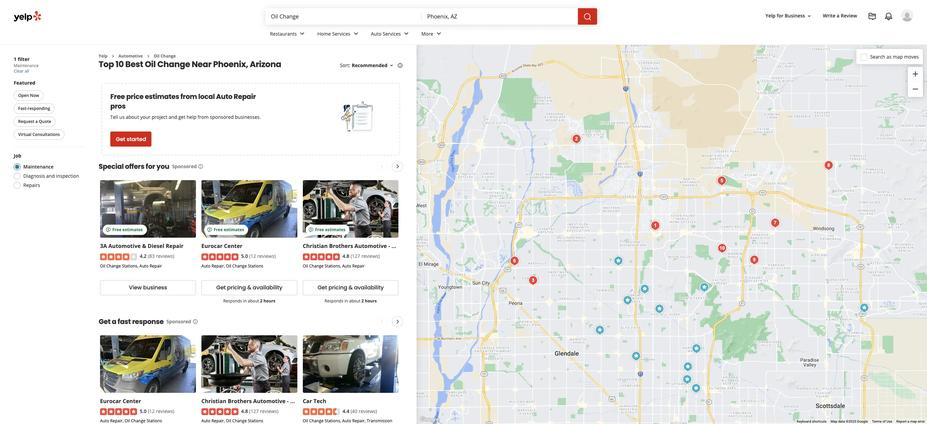 Task type: vqa. For each thing, say whether or not it's contained in the screenshot.
Results
no



Task type: locate. For each thing, give the bounding box(es) containing it.
(12 for the left eurocar center link
[[148, 408, 155, 415]]

tech
[[314, 398, 327, 405]]

2 horizontal spatial free estimates link
[[303, 181, 399, 238]]

keyboard
[[798, 420, 812, 424]]

reviews) for 4.2 star rating image
[[156, 253, 175, 260]]

auto inside oil change stations, auto repair, transmission repair
[[342, 418, 352, 424]]

2 horizontal spatial about
[[349, 298, 361, 304]]

2 free estimates from the left
[[214, 227, 244, 233]]

0 horizontal spatial 16 info v2 image
[[193, 319, 198, 325]]

1 vertical spatial 4.8 (127 reviews)
[[241, 408, 279, 415]]

& for eurocar
[[247, 284, 252, 292]]

auto inside auto services "link"
[[371, 30, 382, 37]]

google
[[858, 420, 869, 424]]

free estimates link for automotive
[[100, 181, 196, 238]]

eurocar center
[[202, 243, 243, 250], [100, 398, 141, 405]]

3 24 chevron down v2 image from the left
[[435, 30, 443, 38]]

1 horizontal spatial oil change stations, auto repair
[[303, 263, 365, 269]]

2 services from the left
[[383, 30, 401, 37]]

free
[[110, 92, 125, 102], [112, 227, 121, 233], [214, 227, 223, 233], [315, 227, 324, 233]]

aaa phoenix 7th street auto repair center image
[[682, 360, 695, 374]]

2 2 from the left
[[362, 298, 364, 304]]

0 vertical spatial 4.8 (127 reviews)
[[343, 253, 380, 260]]

3 free estimates link from the left
[[303, 181, 399, 238]]

24 chevron down v2 image for auto services
[[403, 30, 411, 38]]

2 hours from the left
[[365, 298, 377, 304]]

(83
[[148, 253, 155, 260]]

1 horizontal spatial 16 free estimates v2 image
[[207, 227, 213, 233]]

moves
[[905, 53, 920, 60]]

2 free estimates link from the left
[[202, 181, 298, 238]]

24 chevron down v2 image for more
[[435, 30, 443, 38]]

maintenance down filter
[[14, 63, 39, 69]]

services up 16 chevron down v2 image
[[383, 30, 401, 37]]

eurocar
[[202, 243, 223, 250], [100, 398, 121, 405]]

1 vertical spatial (127
[[249, 408, 259, 415]]

16 info v2 image
[[398, 63, 403, 68], [198, 164, 204, 169], [193, 319, 198, 325]]

get
[[116, 135, 125, 143], [216, 284, 226, 292], [318, 284, 327, 292], [99, 317, 111, 327]]

0 horizontal spatial from
[[181, 92, 197, 102]]

keyboard shortcuts
[[798, 420, 827, 424]]

1 vertical spatial center
[[123, 398, 141, 405]]

responds for center
[[223, 298, 242, 304]]

- for oil change stations, auto repair
[[389, 243, 390, 250]]

maintenance up the diagnosis
[[23, 164, 54, 170]]

4.8 (127 reviews) for auto repair, oil change stations
[[241, 408, 279, 415]]

0 vertical spatial 16 info v2 image
[[398, 63, 403, 68]]

4.8 star rating image for repair,
[[202, 409, 239, 416]]

and inside free price estimates from local auto repair pros tell us about your project and get help from sponsored businesses.
[[169, 114, 177, 120]]

0 horizontal spatial -
[[287, 398, 289, 405]]

1 hours from the left
[[264, 298, 276, 304]]

0 vertical spatial yelp
[[766, 12, 776, 19]]

christian brothers automotive - happy valley for oil change stations, auto repair
[[303, 243, 427, 250]]

1 vertical spatial eurocar
[[100, 398, 121, 405]]

0 vertical spatial eurocar
[[202, 243, 223, 250]]

view
[[129, 284, 142, 292]]

0 horizontal spatial services
[[332, 30, 351, 37]]

3 free estimates from the left
[[315, 227, 346, 233]]

0 horizontal spatial 4.8 (127 reviews)
[[241, 408, 279, 415]]

1 horizontal spatial hours
[[365, 298, 377, 304]]

0 horizontal spatial pricing
[[227, 284, 246, 292]]

estimates inside free price estimates from local auto repair pros tell us about your project and get help from sponsored businesses.
[[145, 92, 179, 102]]

0 horizontal spatial christian
[[202, 398, 227, 405]]

24 chevron down v2 image
[[352, 30, 360, 38]]

oil change link
[[154, 53, 176, 59]]

reviews) for repair,'s 4.8 star rating image
[[260, 408, 279, 415]]

0 horizontal spatial 4.8 star rating image
[[202, 409, 239, 416]]

stations,
[[122, 263, 139, 269], [325, 263, 341, 269], [325, 418, 341, 424]]

get
[[179, 114, 186, 120]]

1 horizontal spatial in
[[345, 298, 348, 304]]

get a fast response
[[99, 317, 164, 327]]

for left business
[[777, 12, 784, 19]]

request a quote
[[18, 119, 51, 124]]

home services
[[318, 30, 351, 37]]

1 vertical spatial christian
[[202, 398, 227, 405]]

2 horizontal spatial 24 chevron down v2 image
[[435, 30, 443, 38]]

get for get pricing & availability button corresponding to brothers
[[318, 284, 327, 292]]

responds in about 2 hours
[[223, 298, 276, 304], [325, 298, 377, 304]]

0 horizontal spatial free estimates link
[[100, 181, 196, 238]]

more
[[422, 30, 434, 37]]

oil change stations, auto repair
[[100, 263, 162, 269], [303, 263, 365, 269]]

1 horizontal spatial responds in about 2 hours
[[325, 298, 377, 304]]

stations, inside oil change stations, auto repair, transmission repair
[[325, 418, 341, 424]]

estimates for eurocar center
[[224, 227, 244, 233]]

1 vertical spatial 4.8 star rating image
[[202, 409, 239, 416]]

shortcuts
[[813, 420, 827, 424]]

0 vertical spatial 4.8
[[343, 253, 350, 260]]

0 vertical spatial valley
[[411, 243, 427, 250]]

sponsored right "you"
[[172, 163, 197, 170]]

write a review
[[824, 12, 858, 19]]

5 star rating image for the left eurocar center link
[[100, 409, 137, 416]]

christian brothers automotive - happy valley
[[303, 243, 427, 250], [202, 398, 326, 405]]

neto auto sales & repair image
[[638, 282, 652, 296]]

1 horizontal spatial happy
[[392, 243, 409, 250]]

1 horizontal spatial brothers
[[329, 243, 353, 250]]

24 chevron down v2 image right restaurants
[[298, 30, 307, 38]]

1 horizontal spatial grease monkey image
[[748, 253, 762, 267]]

for left "you"
[[146, 162, 155, 172]]

- for auto repair, oil change stations
[[287, 398, 289, 405]]

job
[[14, 153, 21, 159]]

free for eurocar
[[214, 227, 223, 233]]

1 vertical spatial christian brothers automotive - happy valley
[[202, 398, 326, 405]]

free price estimates from local auto repair pros image
[[341, 100, 375, 134]]

4.8 star rating image
[[303, 254, 340, 261], [202, 409, 239, 416]]

use
[[887, 420, 893, 424]]

0 horizontal spatial 4.8
[[241, 408, 248, 415]]

and left get
[[169, 114, 177, 120]]

yelp for yelp for business
[[766, 12, 776, 19]]

write
[[824, 12, 836, 19]]

16 free estimates v2 image for eurocar
[[207, 227, 213, 233]]

1 horizontal spatial (127
[[351, 253, 360, 260]]

from left local on the left top of the page
[[181, 92, 197, 102]]

open now
[[18, 93, 39, 98]]

0 vertical spatial christian brothers automotive - happy valley link
[[303, 243, 427, 250]]

2 horizontal spatial 16 free estimates v2 image
[[308, 227, 314, 233]]

4.4
[[343, 408, 350, 415]]

map
[[831, 420, 838, 424]]

0 horizontal spatial (127
[[249, 408, 259, 415]]

search
[[871, 53, 886, 60]]

1 horizontal spatial services
[[383, 30, 401, 37]]

a inside button
[[35, 119, 38, 124]]

free estimates for center
[[214, 227, 244, 233]]

2 24 chevron down v2 image from the left
[[403, 30, 411, 38]]

1 get pricing & availability from the left
[[216, 284, 283, 292]]

2 pricing from the left
[[329, 284, 348, 292]]

christian for repair,
[[202, 398, 227, 405]]

0 vertical spatial from
[[181, 92, 197, 102]]

free estimates
[[112, 227, 143, 233], [214, 227, 244, 233], [315, 227, 346, 233]]

2 16 free estimates v2 image from the left
[[207, 227, 213, 233]]

0 horizontal spatial (12
[[148, 408, 155, 415]]

0 horizontal spatial happy
[[290, 398, 308, 405]]

terms
[[873, 420, 882, 424]]

yelp left 16 chevron right v2 icon
[[99, 53, 108, 59]]

virtual consultations button
[[14, 130, 64, 140]]

sponsored
[[172, 163, 197, 170], [167, 318, 191, 325]]

a for write
[[837, 12, 840, 19]]

services for auto services
[[383, 30, 401, 37]]

1 24 chevron down v2 image from the left
[[298, 30, 307, 38]]

terms of use link
[[873, 420, 893, 424]]

1 responds from the left
[[223, 298, 242, 304]]

0 horizontal spatial 2
[[260, 298, 263, 304]]

24 chevron down v2 image right auto services
[[403, 30, 411, 38]]

0 horizontal spatial center
[[123, 398, 141, 405]]

map left the error
[[911, 420, 918, 424]]

valvoline instant oil change image
[[716, 174, 729, 188], [716, 174, 729, 188], [527, 274, 540, 288]]

2 oil change stations, auto repair from the left
[[303, 263, 365, 269]]

free for christian
[[315, 227, 324, 233]]

0 vertical spatial 4.8 star rating image
[[303, 254, 340, 261]]

0 horizontal spatial grease monkey image
[[649, 219, 663, 233]]

5 star rating image
[[202, 254, 239, 261], [100, 409, 137, 416]]

a right report
[[908, 420, 910, 424]]

2 responds in about 2 hours from the left
[[325, 298, 377, 304]]

1 vertical spatial grease monkey image
[[748, 253, 762, 267]]

0 vertical spatial eurocar center
[[202, 243, 243, 250]]

repair inside free price estimates from local auto repair pros tell us about your project and get help from sponsored businesses.
[[234, 92, 256, 102]]

brothers for auto
[[329, 243, 353, 250]]

report
[[897, 420, 907, 424]]

car tech image
[[858, 301, 872, 315]]

top 10 best oil change near phoenix, arizona
[[99, 59, 281, 70]]

reviews) for 5 star rating image for right eurocar center link
[[258, 253, 276, 260]]

featured
[[14, 80, 35, 86]]

0 vertical spatial and
[[169, 114, 177, 120]]

1 none field from the left
[[271, 13, 417, 20]]

valley for auto repair, oil change stations
[[309, 398, 326, 405]]

open now button
[[14, 91, 44, 101]]

brothers for change
[[228, 398, 252, 405]]

center
[[224, 243, 243, 250], [123, 398, 141, 405]]

(127 for repair
[[351, 253, 360, 260]]

hours
[[264, 298, 276, 304], [365, 298, 377, 304]]

1 get pricing & availability button from the left
[[202, 280, 298, 296]]

responding
[[28, 106, 50, 111]]

1 horizontal spatial yelp
[[766, 12, 776, 19]]

4.2 star rating image
[[100, 254, 137, 261]]

1 vertical spatial 5.0 (12 reviews)
[[140, 408, 175, 415]]

fast
[[118, 317, 131, 327]]

24 chevron down v2 image for restaurants
[[298, 30, 307, 38]]

1 horizontal spatial eurocar center
[[202, 243, 243, 250]]

(12
[[249, 253, 256, 260], [148, 408, 155, 415]]

report a map error link
[[897, 420, 926, 424]]

16 chevron down v2 image
[[807, 13, 813, 19]]

2 none field from the left
[[428, 13, 573, 20]]

christian brothers automotive - happy valley link for auto repair, oil change stations
[[202, 398, 326, 405]]

repair, inside oil change stations, auto repair, transmission repair
[[353, 418, 366, 424]]

2
[[260, 298, 263, 304], [362, 298, 364, 304]]

1 horizontal spatial about
[[248, 298, 259, 304]]

get inside get started "button"
[[116, 135, 125, 143]]

option group
[[12, 153, 85, 191]]

4.8 (127 reviews)
[[343, 253, 380, 260], [241, 408, 279, 415]]

reviews) for 4.8 star rating image corresponding to change
[[362, 253, 380, 260]]

0 vertical spatial 5.0 (12 reviews)
[[241, 253, 276, 260]]

oil change stations, auto repair, transmission repair
[[303, 418, 393, 425]]

services inside home services link
[[332, 30, 351, 37]]

1 vertical spatial and
[[46, 173, 55, 179]]

services left 24 chevron down v2 image
[[332, 30, 351, 37]]

yelp left business
[[766, 12, 776, 19]]

2 vertical spatial 16 info v2 image
[[193, 319, 198, 325]]

yelp
[[766, 12, 776, 19], [99, 53, 108, 59]]

5.0 (12 reviews) for the left eurocar center link
[[140, 408, 175, 415]]

0 horizontal spatial in
[[243, 298, 247, 304]]

stations, for you
[[325, 263, 341, 269]]

2 get pricing & availability from the left
[[318, 284, 384, 292]]

about for christian brothers automotive - happy valley
[[349, 298, 361, 304]]

services for home services
[[332, 30, 351, 37]]

(127
[[351, 253, 360, 260], [249, 408, 259, 415]]

2 availability from the left
[[354, 284, 384, 292]]

repair
[[234, 92, 256, 102], [166, 243, 184, 250], [150, 263, 162, 269], [353, 263, 365, 269], [303, 424, 315, 425]]

1 horizontal spatial get pricing & availability button
[[303, 280, 399, 296]]

0 horizontal spatial 5.0 (12 reviews)
[[140, 408, 175, 415]]

auto repair, oil change stations
[[202, 263, 264, 269], [100, 418, 162, 424], [202, 418, 264, 424]]

2 responds from the left
[[325, 298, 344, 304]]

1 services from the left
[[332, 30, 351, 37]]

free estimates link for center
[[202, 181, 298, 238]]

0 horizontal spatial 16 free estimates v2 image
[[106, 227, 111, 233]]

1
[[14, 56, 16, 62]]

1 horizontal spatial 4.8 star rating image
[[303, 254, 340, 261]]

1 horizontal spatial availability
[[354, 284, 384, 292]]

0 horizontal spatial get pricing & availability
[[216, 284, 283, 292]]

1 horizontal spatial and
[[169, 114, 177, 120]]

user actions element
[[761, 9, 924, 51]]

©2023
[[847, 420, 857, 424]]

christian brothers automotive - happy valley image
[[570, 132, 584, 146], [570, 132, 584, 146]]

1 oil change stations, auto repair from the left
[[100, 263, 162, 269]]

3a automotive & diesel repair
[[100, 243, 184, 250]]

0 horizontal spatial about
[[126, 114, 139, 120]]

0 horizontal spatial brothers
[[228, 398, 252, 405]]

1 responds in about 2 hours from the left
[[223, 298, 276, 304]]

1 availability from the left
[[253, 284, 283, 292]]

a for get
[[112, 317, 116, 327]]

24 chevron down v2 image
[[298, 30, 307, 38], [403, 30, 411, 38], [435, 30, 443, 38]]

0 horizontal spatial hours
[[264, 298, 276, 304]]

group
[[909, 67, 924, 97]]

1 vertical spatial 4.8
[[241, 408, 248, 415]]

1 horizontal spatial for
[[777, 12, 784, 19]]

1 horizontal spatial -
[[389, 243, 390, 250]]

0 vertical spatial sponsored
[[172, 163, 197, 170]]

get started
[[116, 135, 146, 143]]

express oil change & tire engineers image
[[508, 254, 522, 268]]

japanese automotive image
[[630, 350, 644, 363]]

0 horizontal spatial valley
[[309, 398, 326, 405]]

1 vertical spatial for
[[146, 162, 155, 172]]

24 chevron down v2 image inside more link
[[435, 30, 443, 38]]

project
[[152, 114, 167, 120]]

16 free estimates v2 image for christian
[[308, 227, 314, 233]]

map for error
[[911, 420, 918, 424]]

1 pricing from the left
[[227, 284, 246, 292]]

1 horizontal spatial eurocar
[[202, 243, 223, 250]]

0 horizontal spatial responds
[[223, 298, 242, 304]]

grease monkey image
[[649, 219, 663, 233]]

0 horizontal spatial eurocar
[[100, 398, 121, 405]]

None search field
[[266, 8, 599, 25]]

1 horizontal spatial map
[[911, 420, 918, 424]]

4.8 (127 reviews) for oil change stations, auto repair
[[343, 253, 380, 260]]

from right the help
[[198, 114, 209, 120]]

24 chevron down v2 image inside restaurants link
[[298, 30, 307, 38]]

map
[[894, 53, 904, 60], [911, 420, 918, 424]]

1 vertical spatial 16 info v2 image
[[198, 164, 204, 169]]

for
[[777, 12, 784, 19], [146, 162, 155, 172]]

2 for center
[[260, 298, 263, 304]]

2 get pricing & availability button from the left
[[303, 280, 399, 296]]

responds in about 2 hours for brothers
[[325, 298, 377, 304]]

1 horizontal spatial 5 star rating image
[[202, 254, 239, 261]]

eurocar center image
[[698, 281, 712, 294]]

and right the diagnosis
[[46, 173, 55, 179]]

1 2 from the left
[[260, 298, 263, 304]]

1 vertical spatial christian brothers automotive - happy valley link
[[202, 398, 326, 405]]

1 vertical spatial 5.0
[[140, 408, 147, 415]]

4.8
[[343, 253, 350, 260], [241, 408, 248, 415]]

1 vertical spatial happy
[[290, 398, 308, 405]]

1 horizontal spatial 24 chevron down v2 image
[[403, 30, 411, 38]]

0 horizontal spatial for
[[146, 162, 155, 172]]

24 chevron down v2 image inside auto services "link"
[[403, 30, 411, 38]]

fast-responding button
[[14, 104, 55, 114]]

1 in from the left
[[243, 298, 247, 304]]

search as map moves
[[871, 53, 920, 60]]

services inside auto services "link"
[[383, 30, 401, 37]]

None field
[[271, 13, 417, 20], [428, 13, 573, 20]]

1 horizontal spatial 4.8 (127 reviews)
[[343, 253, 380, 260]]

1 horizontal spatial 5.0
[[241, 253, 248, 260]]

a left quote
[[35, 119, 38, 124]]

(40
[[351, 408, 358, 415]]

1 horizontal spatial 2
[[362, 298, 364, 304]]

16 free estimates v2 image
[[106, 227, 111, 233], [207, 227, 213, 233], [308, 227, 314, 233]]

yelp inside button
[[766, 12, 776, 19]]

24 chevron down v2 image right more
[[435, 30, 443, 38]]

1 vertical spatial yelp
[[99, 53, 108, 59]]

christian brothers automotive - north scottsdale image
[[823, 159, 836, 172]]

0 vertical spatial maintenance
[[14, 63, 39, 69]]

4.2
[[140, 253, 147, 260]]

availability for brothers
[[354, 284, 384, 292]]

0 vertical spatial happy
[[392, 243, 409, 250]]

eurocar for the left eurocar center link
[[100, 398, 121, 405]]

a left the fast
[[112, 317, 116, 327]]

(12 for right eurocar center link
[[249, 253, 256, 260]]

16 chevron right v2 image
[[146, 53, 151, 59]]

1 horizontal spatial free estimates
[[214, 227, 244, 233]]

a right write
[[837, 12, 840, 19]]

diagnosis
[[23, 173, 45, 179]]

5.0 (12 reviews) for right eurocar center link
[[241, 253, 276, 260]]

3a automotive & diesel repair image
[[653, 302, 667, 316]]

0 vertical spatial (127
[[351, 253, 360, 260]]

hours for brothers
[[365, 298, 377, 304]]

1 free estimates from the left
[[112, 227, 143, 233]]

3 16 free estimates v2 image from the left
[[308, 227, 314, 233]]

map right as
[[894, 53, 904, 60]]

stations, for response
[[325, 418, 341, 424]]

near
[[192, 59, 212, 70]]

1 vertical spatial brothers
[[228, 398, 252, 405]]

best
[[125, 59, 143, 70]]

1 16 free estimates v2 image from the left
[[106, 227, 111, 233]]

grease monkey image
[[649, 219, 663, 233], [748, 253, 762, 267]]

filter
[[18, 56, 30, 62]]

4.8 star rating image for change
[[303, 254, 340, 261]]

econo lube n' tune & brakes image
[[769, 216, 783, 230]]

discount tire image
[[621, 294, 635, 307]]

0 vertical spatial 5.0
[[241, 253, 248, 260]]

auto repair, oil change stations for response
[[202, 418, 264, 424]]

sponsored right response
[[167, 318, 191, 325]]

all
[[25, 68, 29, 74]]

oil inside oil change stations, auto repair, transmission repair
[[303, 418, 308, 424]]

1 horizontal spatial &
[[247, 284, 252, 292]]

0 horizontal spatial free estimates
[[112, 227, 143, 233]]

16 info v2 image for get a fast response
[[193, 319, 198, 325]]

happy
[[392, 243, 409, 250], [290, 398, 308, 405]]

search image
[[584, 13, 592, 21]]

1 free estimates link from the left
[[100, 181, 196, 238]]

2 in from the left
[[345, 298, 348, 304]]

pricing
[[227, 284, 246, 292], [329, 284, 348, 292]]



Task type: describe. For each thing, give the bounding box(es) containing it.
0 horizontal spatial eurocar center link
[[100, 398, 141, 405]]

now
[[30, 93, 39, 98]]

pricing for center
[[227, 284, 246, 292]]

pricing for brothers
[[329, 284, 348, 292]]

sponsored for you
[[172, 163, 197, 170]]

projects image
[[869, 12, 877, 21]]

featured group
[[12, 80, 85, 141]]

get pricing & availability for brothers
[[318, 284, 384, 292]]

keyboard shortcuts button
[[798, 420, 827, 425]]

5.0 for the left eurocar center link
[[140, 408, 147, 415]]

center for 5 star rating image for right eurocar center link
[[224, 243, 243, 250]]

get started button
[[110, 132, 152, 147]]

virtual consultations
[[18, 132, 60, 138]]

report a map error
[[897, 420, 926, 424]]

fast-responding
[[18, 106, 50, 111]]

4.4 star rating image
[[303, 409, 340, 416]]

christian brothers automotive - happy valley link for oil change stations, auto repair
[[303, 243, 427, 250]]

a for request
[[35, 119, 38, 124]]

0 horizontal spatial &
[[142, 243, 146, 250]]

pros
[[110, 102, 126, 111]]

eurocar for right eurocar center link
[[202, 243, 223, 250]]

Find text field
[[271, 13, 417, 20]]

option group containing job
[[12, 153, 85, 191]]

for inside yelp for business button
[[777, 12, 784, 19]]

free inside free price estimates from local auto repair pros tell us about your project and get help from sponsored businesses.
[[110, 92, 125, 102]]

happy for oil change stations, auto repair
[[392, 243, 409, 250]]

5 star rating image for right eurocar center link
[[202, 254, 239, 261]]

request
[[18, 119, 34, 124]]

16 info v2 image for special offers for you
[[198, 164, 204, 169]]

(127 for stations
[[249, 408, 259, 415]]

terms of use
[[873, 420, 893, 424]]

top
[[99, 59, 114, 70]]

4.8 for auto
[[343, 253, 350, 260]]

0 vertical spatial grease monkey image
[[649, 219, 663, 233]]

change inside oil change stations, auto repair, transmission repair
[[309, 418, 324, 424]]

notifications image
[[885, 12, 894, 21]]

google image
[[419, 416, 441, 425]]

about for eurocar center
[[248, 298, 259, 304]]

stations for special offers for you
[[248, 263, 264, 269]]

repairs
[[23, 182, 40, 189]]

sammy's auto service image
[[594, 324, 607, 337]]

10
[[116, 59, 124, 70]]

responds for brothers
[[325, 298, 344, 304]]

5.0 for right eurocar center link
[[241, 253, 248, 260]]

3a automotive & diesel repair link
[[100, 243, 184, 250]]

previous image
[[378, 318, 387, 326]]

virtual
[[18, 132, 31, 138]]

sponsored for response
[[167, 318, 191, 325]]

4.4 (40 reviews)
[[343, 408, 377, 415]]

business
[[143, 284, 167, 292]]

christian for change
[[303, 243, 328, 250]]

auto inside free price estimates from local auto repair pros tell us about your project and get help from sponsored businesses.
[[216, 92, 233, 102]]

map region
[[342, 43, 928, 425]]

center for the left eurocar center link's 5 star rating image
[[123, 398, 141, 405]]

fast-
[[18, 106, 28, 111]]

oil change stations, auto repair for automotive
[[100, 263, 162, 269]]

car tech link
[[303, 398, 327, 405]]

transmission
[[367, 418, 393, 424]]

stations for get a fast response
[[248, 418, 264, 424]]

auto repair, oil change stations for you
[[202, 263, 264, 269]]

inspection
[[56, 173, 79, 179]]

in for brothers
[[345, 298, 348, 304]]

get pricing & availability button for brothers
[[303, 280, 399, 296]]

recommended
[[352, 62, 388, 69]]

valley for oil change stations, auto repair
[[411, 243, 427, 250]]

4.2 (83 reviews)
[[140, 253, 175, 260]]

oil change
[[154, 53, 176, 59]]

eurocar center for right eurocar center link
[[202, 243, 243, 250]]

businesses.
[[235, 114, 261, 120]]

diesel
[[148, 243, 164, 250]]

previous image
[[378, 163, 387, 171]]

review
[[842, 12, 858, 19]]

local
[[198, 92, 215, 102]]

yelp for business
[[766, 12, 806, 19]]

restaurants link
[[265, 25, 312, 45]]

0 horizontal spatial and
[[46, 173, 55, 179]]

get for get started "button"
[[116, 135, 125, 143]]

response
[[132, 317, 164, 327]]

business
[[785, 12, 806, 19]]

help
[[187, 114, 197, 120]]

next image
[[394, 163, 402, 171]]

quote
[[39, 119, 51, 124]]

clear all link
[[14, 68, 29, 74]]

automotive link
[[119, 53, 143, 59]]

get pricing & availability button for center
[[202, 280, 298, 296]]

2 for brothers
[[362, 298, 364, 304]]

get pricing & availability for center
[[216, 284, 283, 292]]

3a
[[100, 243, 107, 250]]

free estimates link for brothers
[[303, 181, 399, 238]]

none field near
[[428, 13, 573, 20]]

zoom in image
[[912, 70, 920, 78]]

Near text field
[[428, 13, 573, 20]]

4.8 for change
[[241, 408, 248, 415]]

availability for center
[[253, 284, 283, 292]]

16 chevron down v2 image
[[389, 63, 395, 68]]

none field find
[[271, 13, 417, 20]]

oil change stations, auto repair for brothers
[[303, 263, 365, 269]]

free price estimates from local auto repair pros tell us about your project and get help from sponsored businesses.
[[110, 92, 261, 120]]

write a review link
[[821, 10, 861, 22]]

hours for center
[[264, 298, 276, 304]]

reviews) for the left eurocar center link's 5 star rating image
[[156, 408, 175, 415]]

in for center
[[243, 298, 247, 304]]

kelly clark automotive specialists image
[[690, 342, 704, 356]]

restaurants
[[270, 30, 297, 37]]

free estimates for automotive
[[112, 227, 143, 233]]

thunderbird automotive specialists image
[[612, 254, 626, 268]]

recommended button
[[352, 62, 395, 69]]

price
[[126, 92, 144, 102]]

1 horizontal spatial from
[[198, 114, 209, 120]]

about inside free price estimates from local auto repair pros tell us about your project and get help from sponsored businesses.
[[126, 114, 139, 120]]

sponsored
[[210, 114, 234, 120]]

tell
[[110, 114, 118, 120]]

amc automotive image
[[690, 382, 704, 396]]

repair inside oil change stations, auto repair, transmission repair
[[303, 424, 315, 425]]

happy for auto repair, oil change stations
[[290, 398, 308, 405]]

error
[[919, 420, 926, 424]]

christian brothers automotive - happy valley for auto repair, oil change stations
[[202, 398, 326, 405]]

lowery's garage image
[[716, 242, 730, 255]]

free estimates for brothers
[[315, 227, 346, 233]]

christina o. image
[[902, 9, 914, 22]]

offers
[[125, 162, 145, 172]]

map data ©2023 google
[[831, 420, 869, 424]]

consultations
[[32, 132, 60, 138]]

1 horizontal spatial eurocar center link
[[202, 243, 243, 250]]

map for moves
[[894, 53, 904, 60]]

responds in about 2 hours for center
[[223, 298, 276, 304]]

view business
[[129, 284, 167, 292]]

open
[[18, 93, 29, 98]]

scott's phoenix auto image
[[681, 373, 695, 387]]

estimates for 3a automotive & diesel repair
[[123, 227, 143, 233]]

free for 3a
[[112, 227, 121, 233]]

auto services link
[[366, 25, 416, 45]]

special
[[99, 162, 124, 172]]

you
[[157, 162, 169, 172]]

car tech
[[303, 398, 327, 405]]

& for christian
[[349, 284, 353, 292]]

eurocar center for the left eurocar center link
[[100, 398, 141, 405]]

get for get pricing & availability button associated with center
[[216, 284, 226, 292]]

a for report
[[908, 420, 910, 424]]

yelp for yelp "link"
[[99, 53, 108, 59]]

16 chevron right v2 image
[[110, 53, 116, 59]]

business categories element
[[265, 25, 914, 45]]

view business link
[[100, 280, 196, 296]]

yelp for business button
[[763, 10, 815, 22]]

your
[[140, 114, 151, 120]]

clear
[[14, 68, 24, 74]]

started
[[127, 135, 146, 143]]

1 filter maintenance clear all
[[14, 56, 39, 74]]

phoenix,
[[213, 59, 248, 70]]

next image
[[394, 318, 402, 326]]

16 free estimates v2 image for 3a
[[106, 227, 111, 233]]

home
[[318, 30, 331, 37]]

more link
[[416, 25, 449, 45]]

estimates for christian brothers automotive - happy valley
[[325, 227, 346, 233]]

home services link
[[312, 25, 366, 45]]

reviews) for 4.4 star rating image
[[359, 408, 377, 415]]

1 vertical spatial maintenance
[[23, 164, 54, 170]]

arizona
[[250, 59, 281, 70]]

zoom out image
[[912, 85, 920, 93]]

auto services
[[371, 30, 401, 37]]

16 info v2 image for top 10 best oil change near phoenix, arizona
[[398, 63, 403, 68]]



